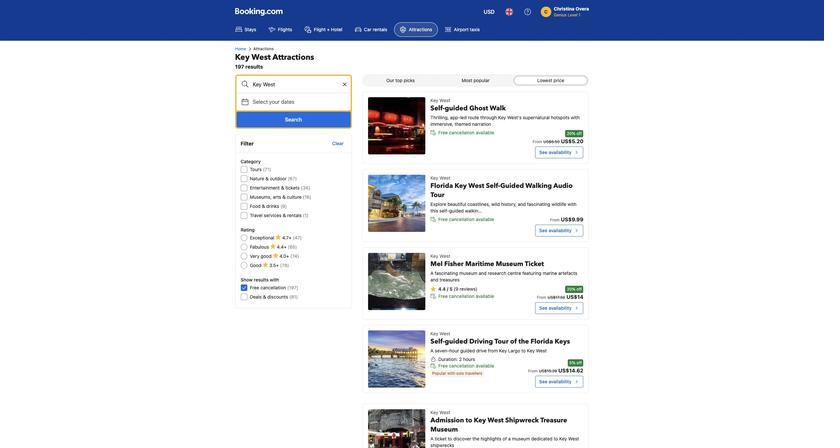 Task type: locate. For each thing, give the bounding box(es) containing it.
rentals right car
[[373, 27, 387, 32]]

2 available from the top
[[476, 217, 494, 222]]

&
[[265, 176, 269, 182], [281, 185, 284, 191], [282, 194, 286, 200], [262, 204, 265, 209], [283, 213, 286, 218], [263, 294, 266, 300]]

dates
[[281, 99, 294, 105]]

3 availability from the top
[[549, 306, 572, 311]]

4 see availability from the top
[[539, 379, 572, 385]]

app-
[[450, 115, 460, 120]]

florida inside key west self-guided driving tour of the florida keys a seven-hour guided drive from key largo to key west
[[531, 338, 553, 346]]

see for mel fisher maritime museum ticket
[[539, 306, 548, 311]]

nature
[[250, 176, 264, 182]]

available down walkin...
[[476, 217, 494, 222]]

key west florida key west self-guided walking audio tour explore beautiful coastlines, wild history, and fascinating wildlife with this self-guided walkin...
[[431, 175, 577, 214]]

tour
[[431, 191, 445, 200], [495, 338, 509, 346]]

1 vertical spatial a
[[431, 348, 434, 354]]

admission to key west shipwreck treasure museum image
[[368, 410, 425, 449]]

0 horizontal spatial florida
[[431, 182, 453, 191]]

0 vertical spatial florida
[[431, 182, 453, 191]]

guided up 'app-' at the right top of the page
[[445, 104, 468, 113]]

self- inside key west self-guided driving tour of the florida keys a seven-hour guided drive from key largo to key west
[[431, 338, 445, 346]]

4 free cancellation available from the top
[[438, 364, 494, 369]]

from inside 5% off from us$15.39 us$14.62
[[528, 369, 538, 374]]

1 horizontal spatial museum
[[512, 437, 530, 442]]

highlights
[[481, 437, 501, 442]]

very
[[250, 254, 259, 259]]

with up free cancellation (197)
[[270, 277, 279, 283]]

west right dedicated on the right of page
[[568, 437, 579, 442]]

1 vertical spatial tour
[[495, 338, 509, 346]]

good
[[250, 263, 261, 268]]

2 off from the top
[[577, 287, 582, 292]]

3.5+ (78)
[[269, 263, 289, 268]]

with right wildlife
[[568, 202, 577, 207]]

3 see from the top
[[539, 306, 548, 311]]

0 horizontal spatial the
[[473, 437, 479, 442]]

1 vertical spatial rentals
[[287, 213, 302, 218]]

4 see from the top
[[539, 379, 548, 385]]

3 a from the top
[[431, 437, 434, 442]]

4.7+
[[282, 235, 292, 241]]

self-
[[431, 104, 445, 113], [486, 182, 500, 191], [431, 338, 445, 346]]

1 vertical spatial and
[[479, 271, 487, 276]]

tour up from
[[495, 338, 509, 346]]

1 vertical spatial museum
[[431, 426, 458, 435]]

2 see availability from the top
[[539, 228, 572, 234]]

wild
[[491, 202, 500, 207]]

from inside from us$9.99
[[550, 218, 560, 223]]

and up 4.4
[[431, 277, 438, 283]]

available down reviews)
[[476, 294, 494, 299]]

with left solo
[[447, 371, 455, 376]]

popular with solo travellers
[[432, 371, 482, 376]]

keys
[[555, 338, 570, 346]]

florida left keys
[[531, 338, 553, 346]]

off right 5%
[[577, 361, 582, 366]]

0 vertical spatial museum
[[496, 260, 523, 269]]

0 horizontal spatial tour
[[431, 191, 445, 200]]

museum inside key west mel fisher maritime museum ticket a fascinating museum and research centre featuring marine artefacts and treasures
[[459, 271, 477, 276]]

& for outdoor
[[265, 176, 269, 182]]

history,
[[501, 202, 517, 207]]

of
[[510, 338, 517, 346], [503, 437, 507, 442]]

results right 197
[[245, 64, 263, 70]]

2 a from the top
[[431, 348, 434, 354]]

availability for self-guided ghost walk
[[549, 150, 572, 155]]

1 vertical spatial of
[[503, 437, 507, 442]]

results right show
[[254, 277, 269, 283]]

0 vertical spatial museum
[[459, 271, 477, 276]]

museum
[[496, 260, 523, 269], [431, 426, 458, 435]]

from
[[488, 348, 498, 354]]

tour inside key west self-guided driving tour of the florida keys a seven-hour guided drive from key largo to key west
[[495, 338, 509, 346]]

0 horizontal spatial and
[[431, 277, 438, 283]]

of up largo
[[510, 338, 517, 346]]

from us$9.99
[[550, 217, 584, 223]]

availability
[[549, 150, 572, 155], [549, 228, 572, 234], [549, 306, 572, 311], [549, 379, 572, 385]]

west up seven-
[[440, 331, 450, 337]]

& up museums, arts & culture (16)
[[281, 185, 284, 191]]

from for self-guided driving tour of the florida keys
[[528, 369, 538, 374]]

tour up explore
[[431, 191, 445, 200]]

to inside key west self-guided driving tour of the florida keys a seven-hour guided drive from key largo to key west
[[522, 348, 526, 354]]

and inside "key west florida key west self-guided walking audio tour explore beautiful coastlines, wild history, and fascinating wildlife with this self-guided walkin..."
[[518, 202, 526, 207]]

2 20% from the top
[[567, 287, 576, 292]]

museum up 'centre' on the right bottom
[[496, 260, 523, 269]]

entertainment & tickets (34)
[[250, 185, 310, 191]]

/
[[447, 287, 448, 292]]

key down home
[[235, 52, 250, 63]]

flight + hotel
[[314, 27, 342, 32]]

0 vertical spatial self-
[[431, 104, 445, 113]]

mel fisher maritime museum ticket image
[[368, 253, 425, 311]]

free up deals
[[250, 285, 259, 291]]

booking.com image
[[235, 8, 282, 16]]

see
[[539, 150, 548, 155], [539, 228, 548, 234], [539, 306, 548, 311], [539, 379, 548, 385]]

1 vertical spatial museum
[[512, 437, 530, 442]]

20% up us$5.20
[[567, 131, 576, 136]]

a down mel
[[431, 271, 434, 276]]

0 vertical spatial attractions
[[409, 27, 432, 32]]

see availability for self-guided ghost walk
[[539, 150, 572, 155]]

0 vertical spatial a
[[431, 271, 434, 276]]

taxis
[[470, 27, 480, 32]]

route
[[468, 115, 479, 120]]

very good
[[250, 254, 272, 259]]

us$9.99
[[561, 217, 584, 223]]

3 off from the top
[[577, 361, 582, 366]]

fisher
[[444, 260, 464, 269]]

from inside 20% off from us$6.50 us$5.20
[[533, 140, 542, 144]]

availability down us$6.50
[[549, 150, 572, 155]]

west inside key west mel fisher maritime museum ticket a fascinating museum and research centre featuring marine artefacts and treasures
[[440, 254, 450, 259]]

4 available from the top
[[476, 364, 494, 369]]

1 vertical spatial the
[[473, 437, 479, 442]]

with inside "key west florida key west self-guided walking audio tour explore beautiful coastlines, wild history, and fascinating wildlife with this self-guided walkin..."
[[568, 202, 577, 207]]

& down (71)
[[265, 176, 269, 182]]

1 horizontal spatial florida
[[531, 338, 553, 346]]

availability down us$17.50
[[549, 306, 572, 311]]

with right hotspots
[[571, 115, 580, 120]]

off for self-guided ghost walk
[[577, 131, 582, 136]]

1 horizontal spatial of
[[510, 338, 517, 346]]

see availability for self-guided driving tour of the florida keys
[[539, 379, 572, 385]]

free cancellation available down reviews)
[[438, 294, 494, 299]]

walking
[[526, 182, 552, 191]]

1 horizontal spatial fascinating
[[527, 202, 550, 207]]

20% inside '20% off from us$17.50 us$14'
[[567, 287, 576, 292]]

0 vertical spatial fascinating
[[527, 202, 550, 207]]

1 horizontal spatial museum
[[496, 260, 523, 269]]

clear button
[[330, 138, 346, 150]]

Where are you going? search field
[[236, 76, 351, 93]]

and down maritime
[[479, 271, 487, 276]]

1 availability from the top
[[549, 150, 572, 155]]

most popular
[[462, 78, 490, 83]]

from inside '20% off from us$17.50 us$14'
[[537, 295, 546, 300]]

hour
[[449, 348, 459, 354]]

free down 4.4
[[438, 294, 448, 299]]

3 available from the top
[[476, 294, 494, 299]]

from left us$6.50
[[533, 140, 542, 144]]

free cancellation available down hours
[[438, 364, 494, 369]]

key inside key west attractions 197 results
[[235, 52, 250, 63]]

(67)
[[288, 176, 297, 182]]

20% inside 20% off from us$6.50 us$5.20
[[567, 131, 576, 136]]

0 vertical spatial of
[[510, 338, 517, 346]]

0 vertical spatial results
[[245, 64, 263, 70]]

0 vertical spatial off
[[577, 131, 582, 136]]

2 vertical spatial and
[[431, 277, 438, 283]]

0 horizontal spatial museum
[[431, 426, 458, 435]]

museums,
[[250, 194, 272, 200]]

services
[[264, 213, 282, 218]]

off up 'us$14'
[[577, 287, 582, 292]]

1 vertical spatial fascinating
[[435, 271, 458, 276]]

off for self-guided driving tour of the florida keys
[[577, 361, 582, 366]]

3 free cancellation available from the top
[[438, 294, 494, 299]]

free cancellation available down themed
[[438, 130, 494, 136]]

off up us$5.20
[[577, 131, 582, 136]]

0 vertical spatial 20%
[[567, 131, 576, 136]]

clear
[[332, 141, 344, 146]]

attractions
[[409, 27, 432, 32], [253, 46, 274, 51], [273, 52, 314, 63]]

available down narration
[[476, 130, 494, 136]]

stays
[[245, 27, 256, 32]]

from left us$17.50
[[537, 295, 546, 300]]

museum right a
[[512, 437, 530, 442]]

1 vertical spatial self-
[[486, 182, 500, 191]]

stays link
[[230, 22, 262, 37]]

available
[[476, 130, 494, 136], [476, 217, 494, 222], [476, 294, 494, 299], [476, 364, 494, 369]]

1 horizontal spatial tour
[[495, 338, 509, 346]]

1 20% from the top
[[567, 131, 576, 136]]

museum down 'admission'
[[431, 426, 458, 435]]

1 vertical spatial 20%
[[567, 287, 576, 292]]

0 horizontal spatial of
[[503, 437, 507, 442]]

see availability down us$17.50
[[539, 306, 572, 311]]

west
[[252, 52, 271, 63], [440, 98, 450, 103], [440, 175, 450, 181], [468, 182, 484, 191], [440, 254, 450, 259], [440, 331, 450, 337], [536, 348, 547, 354], [440, 410, 450, 416], [488, 417, 504, 425], [568, 437, 579, 442]]

(9)
[[281, 204, 287, 209]]

1 horizontal spatial and
[[479, 271, 487, 276]]

key up beautiful
[[455, 182, 467, 191]]

from left us$15.39
[[528, 369, 538, 374]]

us$14
[[567, 294, 584, 300]]

self- for thrilling,
[[431, 104, 445, 113]]

select your dates
[[253, 99, 294, 105]]

availability down from us$9.99
[[549, 228, 572, 234]]

flight
[[314, 27, 326, 32]]

& right food on the top left of the page
[[262, 204, 265, 209]]

picks
[[404, 78, 415, 83]]

1 a from the top
[[431, 271, 434, 276]]

2 availability from the top
[[549, 228, 572, 234]]

from down wildlife
[[550, 218, 560, 223]]

2 see from the top
[[539, 228, 548, 234]]

key
[[235, 52, 250, 63], [431, 98, 438, 103], [498, 115, 506, 120], [431, 175, 438, 181], [455, 182, 467, 191], [431, 254, 438, 259], [431, 331, 438, 337], [499, 348, 507, 354], [527, 348, 535, 354], [431, 410, 438, 416], [474, 417, 486, 425], [559, 437, 567, 442]]

guided
[[500, 182, 524, 191]]

self- up wild on the top of page
[[486, 182, 500, 191]]

see availability down us$6.50
[[539, 150, 572, 155]]

key down walk at right
[[498, 115, 506, 120]]

self- inside the key west self-guided ghost walk thrilling, app-led route through key west's supernatural hotspots with immersive, themed narration
[[431, 104, 445, 113]]

1 see availability from the top
[[539, 150, 572, 155]]

drinks
[[266, 204, 279, 209]]

1 vertical spatial attractions
[[253, 46, 274, 51]]

museums, arts & culture (16)
[[250, 194, 311, 200]]

0 vertical spatial rentals
[[373, 27, 387, 32]]

florida up explore
[[431, 182, 453, 191]]

0 horizontal spatial museum
[[459, 271, 477, 276]]

a left ticket
[[431, 437, 434, 442]]

lowest price
[[537, 78, 564, 83]]

2 vertical spatial attractions
[[273, 52, 314, 63]]

availability down 5% off from us$15.39 us$14.62
[[549, 379, 572, 385]]

off inside 5% off from us$15.39 us$14.62
[[577, 361, 582, 366]]

our
[[386, 78, 394, 83]]

key down treasure
[[559, 437, 567, 442]]

0 vertical spatial the
[[519, 338, 529, 346]]

& for discounts
[[263, 294, 266, 300]]

see availability down us$15.39
[[539, 379, 572, 385]]

4 availability from the top
[[549, 379, 572, 385]]

0 vertical spatial tour
[[431, 191, 445, 200]]

free cancellation available down walkin...
[[438, 217, 494, 222]]

walkin...
[[465, 208, 482, 214]]

3 see availability from the top
[[539, 306, 572, 311]]

key west attractions 197 results
[[235, 52, 314, 70]]

overa
[[576, 6, 589, 12]]

to up discover
[[466, 417, 472, 425]]

search
[[285, 117, 302, 123]]

1 see from the top
[[539, 150, 548, 155]]

2 vertical spatial a
[[431, 437, 434, 442]]

self- up seven-
[[431, 338, 445, 346]]

to right largo
[[522, 348, 526, 354]]

cancellation down themed
[[449, 130, 475, 136]]

0 horizontal spatial fascinating
[[435, 271, 458, 276]]

a left seven-
[[431, 348, 434, 354]]

self-guided driving tour of the florida keys image
[[368, 331, 425, 388]]

results
[[245, 64, 263, 70], [254, 277, 269, 283]]

west up "thrilling,"
[[440, 98, 450, 103]]

artefacts
[[558, 271, 577, 276]]

your account menu christina overa genius level 1 element
[[541, 3, 592, 18]]

rentals left (1)
[[287, 213, 302, 218]]

fascinating down walking
[[527, 202, 550, 207]]

guided down beautiful
[[449, 208, 464, 214]]

1 horizontal spatial the
[[519, 338, 529, 346]]

narration
[[472, 121, 491, 127]]

1 off from the top
[[577, 131, 582, 136]]

(34)
[[301, 185, 310, 191]]

rentals
[[373, 27, 387, 32], [287, 213, 302, 218]]

with
[[571, 115, 580, 120], [568, 202, 577, 207], [270, 277, 279, 283], [447, 371, 455, 376]]

see for self-guided driving tour of the florida keys
[[539, 379, 548, 385]]

mel
[[431, 260, 443, 269]]

tour inside "key west florida key west self-guided walking audio tour explore beautiful coastlines, wild history, and fascinating wildlife with this self-guided walkin..."
[[431, 191, 445, 200]]

select
[[253, 99, 268, 105]]

key up mel
[[431, 254, 438, 259]]

the up largo
[[519, 338, 529, 346]]

4.4
[[438, 287, 446, 292]]

admission
[[431, 417, 464, 425]]

20% for self-guided ghost walk
[[567, 131, 576, 136]]

airport taxis
[[454, 27, 480, 32]]

show results with
[[241, 277, 279, 283]]

seven-
[[435, 348, 449, 354]]

from for mel fisher maritime museum ticket
[[537, 295, 546, 300]]

museum
[[459, 271, 477, 276], [512, 437, 530, 442]]

the right discover
[[473, 437, 479, 442]]

museum down maritime
[[459, 271, 477, 276]]

and right "history,"
[[518, 202, 526, 207]]

west up mel
[[440, 254, 450, 259]]

0 vertical spatial and
[[518, 202, 526, 207]]

& right deals
[[263, 294, 266, 300]]

2 horizontal spatial and
[[518, 202, 526, 207]]

guided inside the key west self-guided ghost walk thrilling, app-led route through key west's supernatural hotspots with immersive, themed narration
[[445, 104, 468, 113]]

fascinating up treasures
[[435, 271, 458, 276]]

arts
[[273, 194, 281, 200]]

see availability down from us$9.99
[[539, 228, 572, 234]]

self- up "thrilling,"
[[431, 104, 445, 113]]

west up explore
[[440, 175, 450, 181]]

of left a
[[503, 437, 507, 442]]

1 vertical spatial florida
[[531, 338, 553, 346]]

2 vertical spatial self-
[[431, 338, 445, 346]]

popular
[[474, 78, 490, 83]]

& for tickets
[[281, 185, 284, 191]]

free down immersive,
[[438, 130, 448, 136]]

1 vertical spatial off
[[577, 287, 582, 292]]

2 vertical spatial off
[[577, 361, 582, 366]]

west right home link
[[252, 52, 271, 63]]

thrilling,
[[431, 115, 449, 120]]

the inside key west admission to key west shipwreck treasure museum a ticket to discover the highlights of a museum dedicated to key west shipwrecks
[[473, 437, 479, 442]]

off inside '20% off from us$17.50 us$14'
[[577, 287, 582, 292]]

availability for florida key west self-guided walking audio tour
[[549, 228, 572, 234]]

free
[[438, 130, 448, 136], [438, 217, 448, 222], [250, 285, 259, 291], [438, 294, 448, 299], [438, 364, 448, 369]]

search button
[[236, 112, 351, 128]]

off inside 20% off from us$6.50 us$5.20
[[577, 131, 582, 136]]

1 horizontal spatial rentals
[[373, 27, 387, 32]]

20% up 'us$14'
[[567, 287, 576, 292]]



Task type: describe. For each thing, give the bounding box(es) containing it.
self- for of
[[431, 338, 445, 346]]

availability for mel fisher maritime museum ticket
[[549, 306, 572, 311]]

outdoor
[[270, 176, 287, 182]]

solo
[[456, 371, 464, 376]]

self-
[[440, 208, 449, 214]]

your
[[269, 99, 280, 105]]

fascinating inside key west mel fisher maritime museum ticket a fascinating museum and research centre featuring marine artefacts and treasures
[[435, 271, 458, 276]]

flights link
[[263, 22, 298, 37]]

2 free cancellation available from the top
[[438, 217, 494, 222]]

duration:
[[438, 357, 458, 363]]

west up coastlines,
[[468, 182, 484, 191]]

guided up hour on the bottom right of page
[[445, 338, 468, 346]]

florida key west self-guided walking audio tour image
[[368, 175, 425, 232]]

largo
[[508, 348, 520, 354]]

tours (71)
[[250, 167, 271, 172]]

deals
[[250, 294, 262, 300]]

a inside key west admission to key west shipwreck treasure museum a ticket to discover the highlights of a museum dedicated to key west shipwrecks
[[431, 437, 434, 442]]

top
[[396, 78, 403, 83]]

free cancellation (197)
[[250, 285, 298, 291]]

key up "thrilling,"
[[431, 98, 438, 103]]

key up 'admission'
[[431, 410, 438, 416]]

(71)
[[263, 167, 271, 172]]

level
[[568, 13, 578, 17]]

driving
[[469, 338, 493, 346]]

museum inside key west admission to key west shipwreck treasure museum a ticket to discover the highlights of a museum dedicated to key west shipwrecks
[[431, 426, 458, 435]]

themed
[[455, 121, 471, 127]]

this
[[431, 208, 438, 214]]

key right from
[[499, 348, 507, 354]]

ghost
[[469, 104, 488, 113]]

food & drinks (9)
[[250, 204, 287, 209]]

discover
[[453, 437, 471, 442]]

(74)
[[290, 254, 299, 259]]

see for florida key west self-guided walking audio tour
[[539, 228, 548, 234]]

car rentals
[[364, 27, 387, 32]]

price
[[554, 78, 564, 83]]

category
[[241, 159, 261, 165]]

key right largo
[[527, 348, 535, 354]]

+
[[327, 27, 330, 32]]

& down (9)
[[283, 213, 286, 218]]

(16)
[[303, 194, 311, 200]]

exceptional
[[250, 235, 274, 241]]

travel services & rentals (1)
[[250, 213, 309, 218]]

through
[[480, 115, 497, 120]]

museum inside key west admission to key west shipwreck treasure museum a ticket to discover the highlights of a museum dedicated to key west shipwrecks
[[512, 437, 530, 442]]

of inside key west admission to key west shipwreck treasure museum a ticket to discover the highlights of a museum dedicated to key west shipwrecks
[[503, 437, 507, 442]]

to right dedicated on the right of page
[[554, 437, 558, 442]]

free down duration:
[[438, 364, 448, 369]]

west inside key west attractions 197 results
[[252, 52, 271, 63]]

west inside the key west self-guided ghost walk thrilling, app-led route through key west's supernatural hotspots with immersive, themed narration
[[440, 98, 450, 103]]

west up highlights
[[488, 417, 504, 425]]

self-guided ghost walk image
[[368, 97, 425, 155]]

(78)
[[280, 263, 289, 268]]

treasure
[[540, 417, 567, 425]]

cancellation down walkin...
[[449, 217, 475, 222]]

from for self-guided ghost walk
[[533, 140, 542, 144]]

us$15.39
[[539, 369, 557, 374]]

key up explore
[[431, 175, 438, 181]]

key inside key west mel fisher maritime museum ticket a fascinating museum and research centre featuring marine artefacts and treasures
[[431, 254, 438, 259]]

west up 'admission'
[[440, 410, 450, 416]]

4.0+ (74)
[[280, 254, 299, 259]]

entertainment
[[250, 185, 280, 191]]

c
[[544, 9, 548, 14]]

guided up hours
[[460, 348, 475, 354]]

travellers
[[465, 371, 482, 376]]

coastlines,
[[467, 202, 490, 207]]

us$14.62
[[558, 368, 584, 374]]

car
[[364, 27, 372, 32]]

5% off from us$15.39 us$14.62
[[528, 361, 584, 374]]

1
[[579, 13, 581, 17]]

christina
[[554, 6, 575, 12]]

west up us$15.39
[[536, 348, 547, 354]]

5
[[450, 287, 453, 292]]

see availability for mel fisher maritime museum ticket
[[539, 306, 572, 311]]

(65)
[[288, 244, 297, 250]]

off for mel fisher maritime museum ticket
[[577, 287, 582, 292]]

drive
[[476, 348, 487, 354]]

us$5.20
[[561, 139, 584, 144]]

key up seven-
[[431, 331, 438, 337]]

hotspots
[[551, 115, 570, 120]]

marine
[[543, 271, 557, 276]]

audio
[[554, 182, 573, 191]]

3.5+
[[269, 263, 279, 268]]

home link
[[235, 46, 246, 52]]

immersive,
[[431, 121, 454, 127]]

museum inside key west mel fisher maritime museum ticket a fascinating museum and research centre featuring marine artefacts and treasures
[[496, 260, 523, 269]]

home
[[235, 46, 246, 51]]

usd button
[[480, 4, 499, 20]]

the inside key west self-guided driving tour of the florida keys a seven-hour guided drive from key largo to key west
[[519, 338, 529, 346]]

key up highlights
[[474, 417, 486, 425]]

cancellation down 2
[[449, 364, 475, 369]]

reviews)
[[460, 287, 477, 292]]

a inside key west mel fisher maritime museum ticket a fascinating museum and research centre featuring marine artefacts and treasures
[[431, 271, 434, 276]]

florida inside "key west florida key west self-guided walking audio tour explore beautiful coastlines, wild history, and fascinating wildlife with this self-guided walkin..."
[[431, 182, 453, 191]]

attractions link
[[394, 22, 438, 37]]

20% for mel fisher maritime museum ticket
[[567, 287, 576, 292]]

tours
[[250, 167, 262, 172]]

to right ticket
[[448, 437, 452, 442]]

guided inside "key west florida key west self-guided walking audio tour explore beautiful coastlines, wild history, and fascinating wildlife with this self-guided walkin..."
[[449, 208, 464, 214]]

4.4+
[[277, 244, 287, 250]]

1 available from the top
[[476, 130, 494, 136]]

explore
[[431, 202, 446, 207]]

fascinating inside "key west florida key west self-guided walking audio tour explore beautiful coastlines, wild history, and fascinating wildlife with this self-guided walkin..."
[[527, 202, 550, 207]]

nature & outdoor (67)
[[250, 176, 297, 182]]

us$6.50
[[543, 140, 560, 144]]

free down self-
[[438, 217, 448, 222]]

rating
[[241, 227, 255, 233]]

attractions inside key west attractions 197 results
[[273, 52, 314, 63]]

1 vertical spatial results
[[254, 277, 269, 283]]

& right arts
[[282, 194, 286, 200]]

west's
[[507, 115, 522, 120]]

supernatural
[[523, 115, 550, 120]]

& for drinks
[[262, 204, 265, 209]]

results inside key west attractions 197 results
[[245, 64, 263, 70]]

cancellation up deals & discounts (81)
[[261, 285, 286, 291]]

discounts
[[267, 294, 288, 300]]

wildlife
[[552, 202, 566, 207]]

1 free cancellation available from the top
[[438, 130, 494, 136]]

a inside key west self-guided driving tour of the florida keys a seven-hour guided drive from key largo to key west
[[431, 348, 434, 354]]

with inside the key west self-guided ghost walk thrilling, app-led route through key west's supernatural hotspots with immersive, themed narration
[[571, 115, 580, 120]]

197
[[235, 64, 244, 70]]

research
[[488, 271, 506, 276]]

centre
[[508, 271, 521, 276]]

0 horizontal spatial rentals
[[287, 213, 302, 218]]

led
[[460, 115, 467, 120]]

key west mel fisher maritime museum ticket a fascinating museum and research centre featuring marine artefacts and treasures
[[431, 254, 577, 283]]

beautiful
[[448, 202, 466, 207]]

self- inside "key west florida key west self-guided walking audio tour explore beautiful coastlines, wild history, and fascinating wildlife with this self-guided walkin..."
[[486, 182, 500, 191]]

see availability for florida key west self-guided walking audio tour
[[539, 228, 572, 234]]

airport taxis link
[[439, 22, 485, 37]]

4.4+ (65)
[[277, 244, 297, 250]]

of inside key west self-guided driving tour of the florida keys a seven-hour guided drive from key largo to key west
[[510, 338, 517, 346]]

see for self-guided ghost walk
[[539, 150, 548, 155]]

20% off from us$6.50 us$5.20
[[533, 131, 584, 144]]

good
[[261, 254, 272, 259]]

20% off from us$17.50 us$14
[[537, 287, 584, 300]]

treasures
[[440, 277, 460, 283]]

cancellation down 4.4 / 5 (9 reviews) on the right bottom
[[449, 294, 475, 299]]

availability for self-guided driving tour of the florida keys
[[549, 379, 572, 385]]



Task type: vqa. For each thing, say whether or not it's contained in the screenshot.


